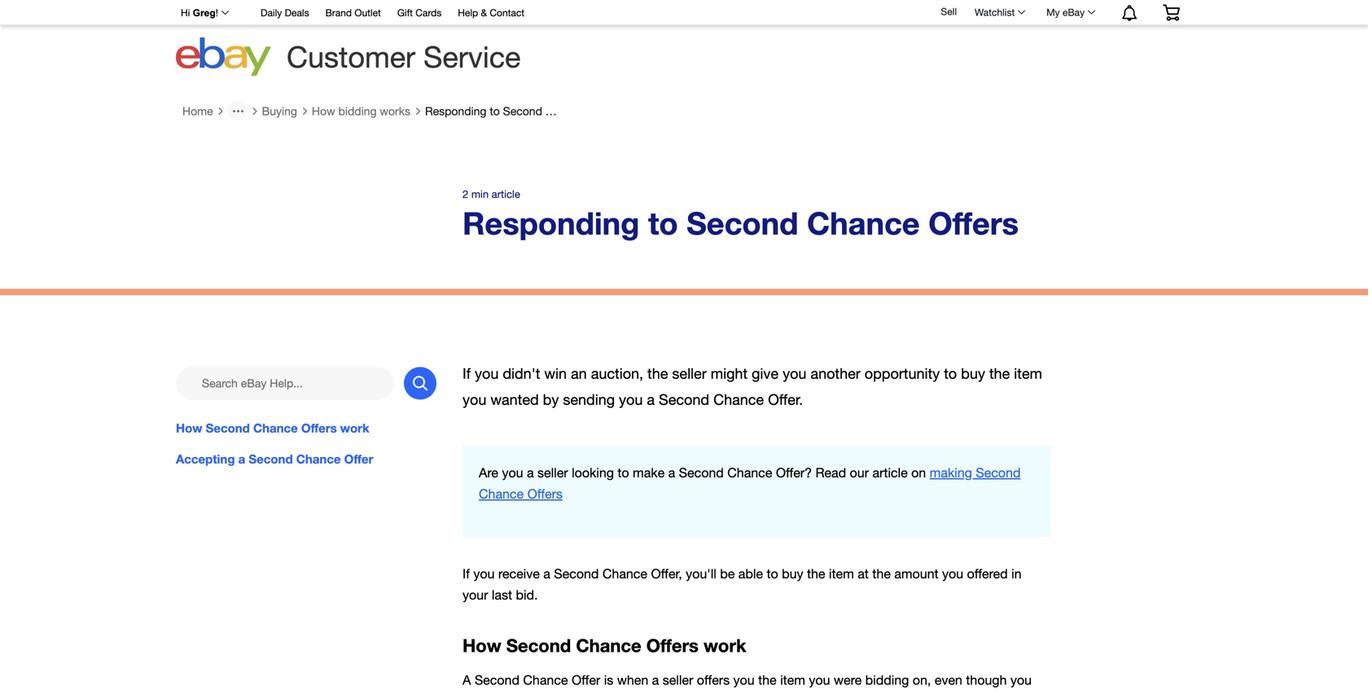 Task type: describe. For each thing, give the bounding box(es) containing it.
when
[[617, 672, 649, 688]]

you down auction,
[[619, 391, 643, 408]]

my ebay link
[[1038, 2, 1103, 22]]

wanted
[[491, 391, 539, 408]]

my
[[1047, 7, 1060, 18]]

is
[[604, 672, 614, 688]]

your
[[463, 587, 488, 603]]

responding to second chance offers main content
[[0, 95, 1369, 690]]

a inside a second chance offer is when a seller offers you the item you were bidding on, even though you
[[652, 672, 659, 688]]

daily deals
[[261, 7, 309, 18]]

you right offers
[[734, 672, 755, 688]]

offer inside accepting a second chance offer link
[[344, 452, 373, 467]]

offer?
[[776, 465, 812, 480]]

buying link
[[262, 104, 297, 118]]

how for 'how bidding works' link
[[312, 104, 335, 118]]

2 min article responding to second chance offers
[[463, 188, 1019, 241]]

2
[[463, 188, 469, 200]]

looking
[[572, 465, 614, 480]]

chance inside making second chance offers
[[479, 486, 524, 501]]

your shopping cart image
[[1163, 4, 1181, 21]]

win
[[545, 365, 567, 382]]

daily
[[261, 7, 282, 18]]

responding to second chance offers
[[425, 104, 619, 118]]

you up offer.
[[783, 365, 807, 382]]

help & contact link
[[458, 4, 525, 22]]

didn't
[[503, 365, 540, 382]]

second inside a second chance offer is when a seller offers you the item you were bidding on, even though you
[[475, 672, 520, 688]]

outlet
[[355, 7, 381, 18]]

a
[[463, 672, 471, 688]]

a inside if you didn't win an auction, the seller might give you another opportunity to buy the item you wanted by sending you a second chance offer.
[[647, 391, 655, 408]]

accepting a second chance offer link
[[176, 450, 437, 468]]

are you a seller looking to make a second chance offer? read our article on
[[479, 465, 930, 480]]

receive
[[499, 566, 540, 581]]

seller for when
[[663, 672, 694, 688]]

at
[[858, 566, 869, 581]]

if for if you receive a second chance offer, you'll be able to buy the item at the amount you offered in your last bid.
[[463, 566, 470, 581]]

customer
[[287, 40, 416, 74]]

offers
[[697, 672, 730, 688]]

article inside 2 min article responding to second chance offers
[[492, 188, 520, 200]]

watchlist link
[[966, 2, 1033, 22]]

works
[[380, 104, 411, 118]]

1 vertical spatial work
[[704, 635, 747, 656]]

bidding inside a second chance offer is when a seller offers you the item you were bidding on, even though you
[[866, 672, 910, 688]]

&
[[481, 7, 487, 18]]

making
[[930, 465, 973, 480]]

help
[[458, 7, 478, 18]]

how second chance offers work link
[[176, 419, 437, 437]]

brand outlet
[[326, 7, 381, 18]]

account navigation
[[172, 0, 1193, 25]]

a right make
[[669, 465, 676, 480]]

Search eBay Help... text field
[[176, 367, 394, 400]]

even
[[935, 672, 963, 688]]

chance inside a second chance offer is when a seller offers you the item you were bidding on, even though you
[[523, 672, 568, 688]]

offered
[[968, 566, 1008, 581]]

responding to second chance offers link
[[425, 104, 619, 118]]

you right are
[[502, 465, 524, 480]]

accepting
[[176, 452, 235, 467]]

my ebay
[[1047, 7, 1085, 18]]

watchlist
[[975, 7, 1015, 18]]

you left were
[[809, 672, 831, 688]]

deals
[[285, 7, 309, 18]]

1 vertical spatial article
[[873, 465, 908, 480]]

second inside if you receive a second chance offer, you'll be able to buy the item at the amount you offered in your last bid.
[[554, 566, 599, 581]]

how bidding works link
[[312, 104, 411, 118]]

making second chance offers
[[479, 465, 1021, 501]]

sell
[[941, 6, 957, 17]]

item inside if you receive a second chance offer, you'll be able to buy the item at the amount you offered in your last bid.
[[829, 566, 855, 581]]

gift cards
[[397, 7, 442, 18]]

help & contact
[[458, 7, 525, 18]]

to inside if you receive a second chance offer, you'll be able to buy the item at the amount you offered in your last bid.
[[767, 566, 779, 581]]

making second chance offers link
[[479, 465, 1021, 501]]

you left wanted
[[463, 391, 487, 408]]

you right though
[[1011, 672, 1032, 688]]

a right accepting at the left bottom
[[238, 452, 245, 467]]

able
[[739, 566, 763, 581]]

brand
[[326, 7, 352, 18]]

ebay
[[1063, 7, 1085, 18]]

another
[[811, 365, 861, 382]]

opportunity
[[865, 365, 940, 382]]

home
[[183, 104, 213, 118]]

offer inside a second chance offer is when a seller offers you the item you were bidding on, even though you
[[572, 672, 601, 688]]

gift
[[397, 7, 413, 18]]



Task type: locate. For each thing, give the bounding box(es) containing it.
0 horizontal spatial offer
[[344, 452, 373, 467]]

2 vertical spatial seller
[[663, 672, 694, 688]]

if you receive a second chance offer, you'll be able to buy the item at the amount you offered in your last bid.
[[463, 566, 1022, 603]]

1 horizontal spatial how
[[312, 104, 335, 118]]

second inside if you didn't win an auction, the seller might give you another opportunity to buy the item you wanted by sending you a second chance offer.
[[659, 391, 710, 408]]

chance inside if you receive a second chance offer, you'll be able to buy the item at the amount you offered in your last bid.
[[603, 566, 648, 581]]

customer service banner
[[172, 0, 1193, 81]]

if inside if you receive a second chance offer, you'll be able to buy the item at the amount you offered in your last bid.
[[463, 566, 470, 581]]

offer left is
[[572, 672, 601, 688]]

home link
[[183, 104, 213, 118]]

you left didn't
[[475, 365, 499, 382]]

amount
[[895, 566, 939, 581]]

buy right the able on the right bottom of page
[[782, 566, 804, 581]]

if
[[463, 365, 471, 382], [463, 566, 470, 581]]

1 vertical spatial seller
[[538, 465, 568, 480]]

how second chance offers work up 'accepting a second chance offer'
[[176, 421, 370, 436]]

1 vertical spatial buy
[[782, 566, 804, 581]]

1 vertical spatial bidding
[[866, 672, 910, 688]]

hi
[[181, 7, 190, 18]]

2 vertical spatial how
[[463, 635, 502, 656]]

last
[[492, 587, 513, 603]]

a right are
[[527, 465, 534, 480]]

item
[[1015, 365, 1043, 382], [829, 566, 855, 581], [781, 672, 806, 688]]

2 vertical spatial item
[[781, 672, 806, 688]]

though
[[967, 672, 1007, 688]]

cards
[[416, 7, 442, 18]]

how right buying at the top of the page
[[312, 104, 335, 118]]

daily deals link
[[261, 4, 309, 22]]

how second chance offers work up is
[[463, 635, 747, 656]]

seller
[[673, 365, 707, 382], [538, 465, 568, 480], [663, 672, 694, 688]]

service
[[424, 40, 521, 74]]

0 horizontal spatial how second chance offers work
[[176, 421, 370, 436]]

the inside a second chance offer is when a seller offers you the item you were bidding on, even though you
[[759, 672, 777, 688]]

you left offered on the right of the page
[[943, 566, 964, 581]]

were
[[834, 672, 862, 688]]

0 vertical spatial how second chance offers work
[[176, 421, 370, 436]]

article left on
[[873, 465, 908, 480]]

2 horizontal spatial item
[[1015, 365, 1043, 382]]

make
[[633, 465, 665, 480]]

offer.
[[768, 391, 804, 408]]

seller left might on the bottom right
[[673, 365, 707, 382]]

0 vertical spatial bidding
[[339, 104, 377, 118]]

0 horizontal spatial item
[[781, 672, 806, 688]]

how up a
[[463, 635, 502, 656]]

work
[[340, 421, 370, 436], [704, 635, 747, 656]]

offer
[[344, 452, 373, 467], [572, 672, 601, 688]]

1 horizontal spatial offer
[[572, 672, 601, 688]]

work up offers
[[704, 635, 747, 656]]

0 horizontal spatial buy
[[782, 566, 804, 581]]

1 vertical spatial item
[[829, 566, 855, 581]]

0 vertical spatial seller
[[673, 365, 707, 382]]

buying
[[262, 104, 297, 118]]

0 vertical spatial article
[[492, 188, 520, 200]]

chance inside 2 min article responding to second chance offers
[[807, 205, 920, 241]]

offers
[[588, 104, 619, 118], [929, 205, 1019, 241], [301, 421, 337, 436], [528, 486, 563, 501], [647, 635, 699, 656]]

second
[[503, 104, 543, 118], [687, 205, 799, 241], [659, 391, 710, 408], [206, 421, 250, 436], [249, 452, 293, 467], [679, 465, 724, 480], [976, 465, 1021, 480], [554, 566, 599, 581], [507, 635, 571, 656], [475, 672, 520, 688]]

you
[[475, 365, 499, 382], [783, 365, 807, 382], [463, 391, 487, 408], [619, 391, 643, 408], [502, 465, 524, 480], [474, 566, 495, 581], [943, 566, 964, 581], [734, 672, 755, 688], [809, 672, 831, 688], [1011, 672, 1032, 688]]

article
[[492, 188, 520, 200], [873, 465, 908, 480]]

a right when
[[652, 672, 659, 688]]

hi greg !
[[181, 7, 218, 18]]

a second chance offer is when a seller offers you the item you were bidding on, even though you
[[463, 672, 1040, 690]]

how second chance offers work
[[176, 421, 370, 436], [463, 635, 747, 656]]

contact
[[490, 7, 525, 18]]

1 horizontal spatial buy
[[962, 365, 986, 382]]

1 horizontal spatial work
[[704, 635, 747, 656]]

2 if from the top
[[463, 566, 470, 581]]

buy inside if you didn't win an auction, the seller might give you another opportunity to buy the item you wanted by sending you a second chance offer.
[[962, 365, 986, 382]]

chance
[[546, 104, 585, 118], [807, 205, 920, 241], [714, 391, 764, 408], [253, 421, 298, 436], [296, 452, 341, 467], [728, 465, 773, 480], [479, 486, 524, 501], [603, 566, 648, 581], [576, 635, 642, 656], [523, 672, 568, 688]]

be
[[720, 566, 735, 581]]

buy right opportunity in the bottom right of the page
[[962, 365, 986, 382]]

0 vertical spatial if
[[463, 365, 471, 382]]

offers inside making second chance offers
[[528, 486, 563, 501]]

customer service
[[287, 40, 521, 74]]

second inside making second chance offers
[[976, 465, 1021, 480]]

0 vertical spatial buy
[[962, 365, 986, 382]]

1 vertical spatial if
[[463, 566, 470, 581]]

greg
[[193, 7, 216, 18]]

second inside 2 min article responding to second chance offers
[[687, 205, 799, 241]]

gift cards link
[[397, 4, 442, 22]]

accepting a second chance offer
[[176, 452, 373, 467]]

if for if you didn't win an auction, the seller might give you another opportunity to buy the item you wanted by sending you a second chance offer.
[[463, 365, 471, 382]]

1 horizontal spatial bidding
[[866, 672, 910, 688]]

buy
[[962, 365, 986, 382], [782, 566, 804, 581]]

bid.
[[516, 587, 538, 603]]

seller for auction,
[[673, 365, 707, 382]]

how up accepting at the left bottom
[[176, 421, 202, 436]]

how
[[312, 104, 335, 118], [176, 421, 202, 436], [463, 635, 502, 656]]

are
[[479, 465, 499, 480]]

seller inside if you didn't win an auction, the seller might give you another opportunity to buy the item you wanted by sending you a second chance offer.
[[673, 365, 707, 382]]

a right sending
[[647, 391, 655, 408]]

0 vertical spatial how
[[312, 104, 335, 118]]

a right receive
[[544, 566, 551, 581]]

bidding left works
[[339, 104, 377, 118]]

offer down how second chance offers work link
[[344, 452, 373, 467]]

bidding left the on,
[[866, 672, 910, 688]]

by
[[543, 391, 559, 408]]

1 vertical spatial responding
[[463, 205, 640, 241]]

bidding
[[339, 104, 377, 118], [866, 672, 910, 688]]

to inside if you didn't win an auction, the seller might give you another opportunity to buy the item you wanted by sending you a second chance offer.
[[944, 365, 957, 382]]

item inside if you didn't win an auction, the seller might give you another opportunity to buy the item you wanted by sending you a second chance offer.
[[1015, 365, 1043, 382]]

0 horizontal spatial work
[[340, 421, 370, 436]]

2 horizontal spatial how
[[463, 635, 502, 656]]

if left didn't
[[463, 365, 471, 382]]

1 horizontal spatial article
[[873, 465, 908, 480]]

a inside if you receive a second chance offer, you'll be able to buy the item at the amount you offered in your last bid.
[[544, 566, 551, 581]]

0 vertical spatial offer
[[344, 452, 373, 467]]

offers inside 2 min article responding to second chance offers
[[929, 205, 1019, 241]]

read
[[816, 465, 847, 480]]

an
[[571, 365, 587, 382]]

responding down "service"
[[425, 104, 487, 118]]

0 vertical spatial responding
[[425, 104, 487, 118]]

you up your
[[474, 566, 495, 581]]

responding inside responding to second chance offers link
[[425, 104, 487, 118]]

responding inside 2 min article responding to second chance offers
[[463, 205, 640, 241]]

0 horizontal spatial how
[[176, 421, 202, 436]]

sell link
[[934, 6, 965, 17]]

1 horizontal spatial item
[[829, 566, 855, 581]]

a
[[647, 391, 655, 408], [238, 452, 245, 467], [527, 465, 534, 480], [669, 465, 676, 480], [544, 566, 551, 581], [652, 672, 659, 688]]

seller inside a second chance offer is when a seller offers you the item you were bidding on, even though you
[[663, 672, 694, 688]]

responding down the min
[[463, 205, 640, 241]]

1 horizontal spatial how second chance offers work
[[463, 635, 747, 656]]

how bidding works
[[312, 104, 411, 118]]

chance inside if you didn't win an auction, the seller might give you another opportunity to buy the item you wanted by sending you a second chance offer.
[[714, 391, 764, 408]]

item inside a second chance offer is when a seller offers you the item you were bidding on, even though you
[[781, 672, 806, 688]]

if up your
[[463, 566, 470, 581]]

brand outlet link
[[326, 4, 381, 22]]

0 horizontal spatial bidding
[[339, 104, 377, 118]]

to
[[490, 104, 500, 118], [649, 205, 678, 241], [944, 365, 957, 382], [618, 465, 630, 480], [767, 566, 779, 581]]

buy inside if you receive a second chance offer, you'll be able to buy the item at the amount you offered in your last bid.
[[782, 566, 804, 581]]

in
[[1012, 566, 1022, 581]]

if you didn't win an auction, the seller might give you another opportunity to buy the item you wanted by sending you a second chance offer.
[[463, 365, 1043, 408]]

seller left looking
[[538, 465, 568, 480]]

to inside 2 min article responding to second chance offers
[[649, 205, 678, 241]]

0 vertical spatial item
[[1015, 365, 1043, 382]]

you'll
[[686, 566, 717, 581]]

1 vertical spatial offer
[[572, 672, 601, 688]]

1 vertical spatial how second chance offers work
[[463, 635, 747, 656]]

give
[[752, 365, 779, 382]]

responding
[[425, 104, 487, 118], [463, 205, 640, 241]]

0 vertical spatial work
[[340, 421, 370, 436]]

0 horizontal spatial article
[[492, 188, 520, 200]]

!
[[216, 7, 218, 18]]

1 if from the top
[[463, 365, 471, 382]]

on
[[912, 465, 927, 480]]

article right the min
[[492, 188, 520, 200]]

on,
[[913, 672, 932, 688]]

how for how second chance offers work link
[[176, 421, 202, 436]]

our
[[850, 465, 869, 480]]

auction,
[[591, 365, 644, 382]]

if inside if you didn't win an auction, the seller might give you another opportunity to buy the item you wanted by sending you a second chance offer.
[[463, 365, 471, 382]]

might
[[711, 365, 748, 382]]

1 vertical spatial how
[[176, 421, 202, 436]]

sending
[[563, 391, 615, 408]]

work up accepting a second chance offer link
[[340, 421, 370, 436]]

seller left offers
[[663, 672, 694, 688]]

offer,
[[651, 566, 683, 581]]

min
[[472, 188, 489, 200]]



Task type: vqa. For each thing, say whether or not it's contained in the screenshot.
exact
no



